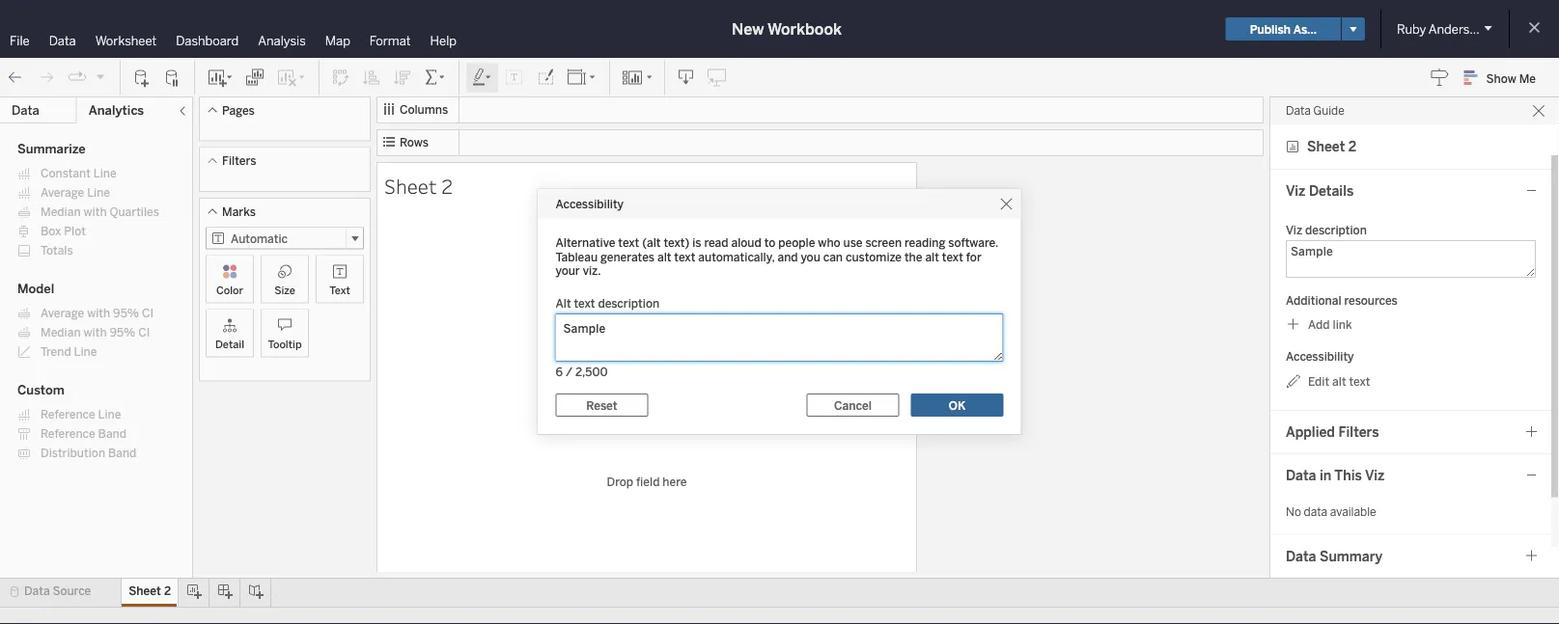 Task type: vqa. For each thing, say whether or not it's contained in the screenshot.
Navigation panel element
no



Task type: describe. For each thing, give the bounding box(es) containing it.
alternative text (alt text) is read aloud to people who use screen reading software. tableau generates alt text automatically, and you can customize the alt text for your viz.
[[556, 236, 998, 278]]

plot
[[64, 225, 86, 239]]

screen
[[866, 236, 902, 250]]

new worksheet image
[[207, 68, 234, 87]]

use
[[844, 236, 863, 250]]

alt text description
[[556, 296, 660, 310]]

publish
[[1250, 22, 1291, 36]]

text left (alt
[[618, 236, 640, 250]]

band for reference band
[[98, 427, 127, 441]]

for
[[966, 250, 982, 264]]

reference band
[[41, 427, 127, 441]]

pause auto updates image
[[163, 68, 182, 87]]

quartiles
[[110, 205, 159, 219]]

no
[[1286, 505, 1301, 519]]

read
[[704, 236, 729, 250]]

color
[[216, 284, 243, 297]]

cancel
[[834, 399, 872, 413]]

distribution
[[41, 447, 105, 461]]

totals
[[41, 244, 73, 258]]

no data available
[[1286, 505, 1377, 519]]

columns
[[400, 103, 448, 117]]

the
[[905, 250, 923, 264]]

reset button
[[556, 394, 648, 417]]

text)
[[664, 236, 690, 250]]

additional resources
[[1286, 294, 1398, 308]]

map
[[325, 33, 350, 48]]

2,500
[[575, 365, 608, 379]]

box plot
[[41, 225, 86, 239]]

0 horizontal spatial sheet
[[129, 585, 161, 599]]

2 alt from the left
[[925, 250, 939, 264]]

new workbook
[[732, 20, 842, 38]]

totals image
[[424, 68, 447, 87]]

95% for median with 95% ci
[[110, 326, 136, 340]]

collapse image
[[177, 105, 188, 117]]

median with quartiles
[[41, 205, 159, 219]]

aloud
[[731, 236, 762, 250]]

show me button
[[1456, 63, 1554, 93]]

(alt
[[642, 236, 661, 250]]

show labels image
[[505, 68, 524, 87]]

Viz description text field
[[1286, 240, 1536, 278]]

rows
[[400, 136, 429, 150]]

detail
[[215, 338, 244, 351]]

data guide
[[1286, 104, 1345, 118]]

workbook
[[768, 20, 842, 38]]

here
[[663, 475, 687, 489]]

reading
[[905, 236, 946, 250]]

is
[[692, 236, 702, 250]]

your
[[556, 264, 580, 278]]

with for average with 95% ci
[[87, 307, 110, 321]]

text right the alt
[[574, 296, 595, 310]]

band for distribution band
[[108, 447, 137, 461]]

cancel button
[[807, 394, 899, 417]]

tooltip
[[268, 338, 302, 351]]

resources
[[1345, 294, 1398, 308]]

show/hide cards image
[[622, 68, 653, 87]]

6 / 2,500
[[556, 365, 608, 379]]

median for median with quartiles
[[41, 205, 81, 219]]

line for constant line
[[93, 167, 117, 181]]

marks
[[222, 205, 256, 219]]

available
[[1330, 505, 1377, 519]]

can
[[823, 250, 843, 264]]

constant
[[41, 167, 91, 181]]

line for trend line
[[74, 345, 97, 359]]

95% for average with 95% ci
[[113, 307, 139, 321]]

ok
[[949, 399, 966, 413]]

trend
[[41, 345, 71, 359]]

drop field here
[[607, 475, 687, 489]]

publish as...
[[1250, 22, 1317, 36]]

drop
[[607, 475, 634, 489]]

box
[[41, 225, 61, 239]]

software.
[[949, 236, 998, 250]]

guide
[[1314, 104, 1345, 118]]

/
[[566, 365, 573, 379]]

help
[[430, 33, 457, 48]]

to
[[764, 236, 776, 250]]

average for average with 95% ci
[[41, 307, 84, 321]]

format workbook image
[[536, 68, 555, 87]]

field
[[636, 475, 660, 489]]

1 vertical spatial sheet 2
[[384, 172, 453, 199]]

data left source
[[24, 585, 50, 599]]

publish as... button
[[1226, 17, 1341, 41]]

0 vertical spatial sheet 2
[[1307, 139, 1357, 155]]

data source
[[24, 585, 91, 599]]

show
[[1487, 71, 1517, 85]]

description inside accessibility dialog
[[598, 296, 660, 310]]

accessibility inside accessibility dialog
[[556, 197, 624, 211]]

with for median with 95% ci
[[84, 326, 107, 340]]

redo image
[[37, 68, 56, 87]]

text left read
[[674, 250, 696, 264]]

tableau
[[556, 250, 598, 264]]

ruby anderson
[[1397, 21, 1484, 37]]

replay animation image
[[68, 68, 87, 87]]

trend line
[[41, 345, 97, 359]]

sort descending image
[[393, 68, 412, 87]]

ok button
[[911, 394, 1004, 417]]

ruby
[[1397, 21, 1426, 37]]

reference for reference band
[[41, 427, 95, 441]]



Task type: locate. For each thing, give the bounding box(es) containing it.
0 vertical spatial reference
[[41, 408, 95, 422]]

average for average line
[[41, 186, 84, 200]]

viz.
[[583, 264, 601, 278]]

95%
[[113, 307, 139, 321], [110, 326, 136, 340]]

band up distribution band
[[98, 427, 127, 441]]

reference up reference band
[[41, 408, 95, 422]]

2 horizontal spatial sheet
[[1307, 139, 1345, 155]]

line up the median with quartiles
[[87, 186, 110, 200]]

0 horizontal spatial accessibility
[[556, 197, 624, 211]]

generates
[[601, 250, 655, 264]]

0 horizontal spatial description
[[598, 296, 660, 310]]

2 vertical spatial sheet
[[129, 585, 161, 599]]

text left for
[[942, 250, 963, 264]]

additional
[[1286, 294, 1342, 308]]

2 up viz description
[[1349, 139, 1357, 155]]

1 alt from the left
[[657, 250, 672, 264]]

data left guide
[[1286, 104, 1311, 118]]

line for average line
[[87, 186, 110, 200]]

0 vertical spatial average
[[41, 186, 84, 200]]

duplicate image
[[245, 68, 265, 87]]

1 average from the top
[[41, 186, 84, 200]]

with up median with 95% ci
[[87, 307, 110, 321]]

0 horizontal spatial sheet 2
[[129, 585, 171, 599]]

alt right the
[[925, 250, 939, 264]]

pages
[[222, 103, 255, 117]]

data
[[49, 33, 76, 48], [12, 103, 39, 118], [1286, 104, 1311, 118], [24, 585, 50, 599]]

file
[[10, 33, 30, 48]]

average with 95% ci
[[41, 307, 154, 321]]

ci
[[142, 307, 154, 321], [138, 326, 150, 340]]

line down median with 95% ci
[[74, 345, 97, 359]]

alt
[[657, 250, 672, 264], [925, 250, 939, 264]]

dashboard
[[176, 33, 239, 48]]

1 vertical spatial band
[[108, 447, 137, 461]]

0 vertical spatial ci
[[142, 307, 154, 321]]

line up reference band
[[98, 408, 121, 422]]

description down generates
[[598, 296, 660, 310]]

0 vertical spatial description
[[1306, 223, 1367, 237]]

customize
[[846, 250, 902, 264]]

line for reference line
[[98, 408, 121, 422]]

sheet 2 right source
[[129, 585, 171, 599]]

data
[[1304, 505, 1328, 519]]

sheet
[[1307, 139, 1345, 155], [384, 172, 437, 199], [129, 585, 161, 599]]

sort ascending image
[[362, 68, 381, 87]]

1 vertical spatial sheet
[[384, 172, 437, 199]]

0 horizontal spatial alt
[[657, 250, 672, 264]]

description right viz
[[1306, 223, 1367, 237]]

reference line
[[41, 408, 121, 422]]

2 vertical spatial with
[[84, 326, 107, 340]]

download image
[[677, 68, 696, 87]]

0 vertical spatial 2
[[1349, 139, 1357, 155]]

with
[[84, 205, 107, 219], [87, 307, 110, 321], [84, 326, 107, 340]]

1 vertical spatial median
[[41, 326, 81, 340]]

0 vertical spatial with
[[84, 205, 107, 219]]

you
[[801, 250, 821, 264]]

data down undo icon
[[12, 103, 39, 118]]

0 vertical spatial 95%
[[113, 307, 139, 321]]

ci up median with 95% ci
[[142, 307, 154, 321]]

custom
[[17, 383, 64, 398]]

2 median from the top
[[41, 326, 81, 340]]

model
[[17, 281, 54, 297]]

format
[[370, 33, 411, 48]]

1 reference from the top
[[41, 408, 95, 422]]

data up replay animation icon at the top left of the page
[[49, 33, 76, 48]]

1 vertical spatial 95%
[[110, 326, 136, 340]]

reset
[[586, 399, 618, 413]]

analytics
[[89, 103, 144, 118]]

1 horizontal spatial sheet 2
[[384, 172, 453, 199]]

me
[[1520, 71, 1536, 85]]

size
[[274, 284, 295, 297]]

clear sheet image
[[276, 68, 307, 87]]

with down average with 95% ci
[[84, 326, 107, 340]]

2 right source
[[164, 585, 171, 599]]

constant line
[[41, 167, 117, 181]]

ci for average with 95% ci
[[142, 307, 154, 321]]

1 horizontal spatial description
[[1306, 223, 1367, 237]]

accessibility down additional
[[1286, 350, 1354, 364]]

1 vertical spatial description
[[598, 296, 660, 310]]

reference up the distribution
[[41, 427, 95, 441]]

anderson
[[1429, 21, 1484, 37]]

show me
[[1487, 71, 1536, 85]]

automatically,
[[698, 250, 775, 264]]

1 vertical spatial 2
[[441, 172, 453, 199]]

sheet down guide
[[1307, 139, 1345, 155]]

0 vertical spatial band
[[98, 427, 127, 441]]

95% up median with 95% ci
[[113, 307, 139, 321]]

1 median from the top
[[41, 205, 81, 219]]

as...
[[1294, 22, 1317, 36]]

people
[[779, 236, 815, 250]]

band
[[98, 427, 127, 441], [108, 447, 137, 461]]

95% down average with 95% ci
[[110, 326, 136, 340]]

2
[[1349, 139, 1357, 155], [441, 172, 453, 199], [164, 585, 171, 599]]

new data source image
[[132, 68, 152, 87]]

band down reference band
[[108, 447, 137, 461]]

average down model
[[41, 307, 84, 321]]

analysis
[[258, 33, 306, 48]]

1 vertical spatial average
[[41, 307, 84, 321]]

1 vertical spatial with
[[87, 307, 110, 321]]

viz description
[[1286, 223, 1367, 237]]

source
[[53, 585, 91, 599]]

who
[[818, 236, 841, 250]]

1 vertical spatial ci
[[138, 326, 150, 340]]

reference for reference line
[[41, 408, 95, 422]]

average line
[[41, 186, 110, 200]]

accessibility
[[556, 197, 624, 211], [1286, 350, 1354, 364]]

median up box plot
[[41, 205, 81, 219]]

2 horizontal spatial sheet 2
[[1307, 139, 1357, 155]]

sheet 2 down guide
[[1307, 139, 1357, 155]]

1 horizontal spatial 2
[[441, 172, 453, 199]]

with down 'average line'
[[84, 205, 107, 219]]

ci down average with 95% ci
[[138, 326, 150, 340]]

alt left is
[[657, 250, 672, 264]]

0 vertical spatial sheet
[[1307, 139, 1345, 155]]

Alt text description text field
[[556, 314, 1004, 362]]

2 vertical spatial 2
[[164, 585, 171, 599]]

data guide image
[[1431, 68, 1450, 87]]

new
[[732, 20, 764, 38]]

to use edit in desktop, save the workbook outside of personal space image
[[708, 68, 727, 87]]

filters
[[222, 154, 256, 168]]

sheet 2 down rows
[[384, 172, 453, 199]]

2 vertical spatial sheet 2
[[129, 585, 171, 599]]

0 vertical spatial accessibility
[[556, 197, 624, 211]]

fit image
[[567, 68, 598, 87]]

line
[[93, 167, 117, 181], [87, 186, 110, 200], [74, 345, 97, 359], [98, 408, 121, 422]]

swap rows and columns image
[[331, 68, 351, 87]]

median up "trend"
[[41, 326, 81, 340]]

line up 'average line'
[[93, 167, 117, 181]]

description
[[1306, 223, 1367, 237], [598, 296, 660, 310]]

text
[[618, 236, 640, 250], [674, 250, 696, 264], [942, 250, 963, 264], [574, 296, 595, 310]]

summarize
[[17, 141, 86, 157]]

replay animation image
[[95, 71, 106, 82]]

1 vertical spatial accessibility
[[1286, 350, 1354, 364]]

distribution band
[[41, 447, 137, 461]]

1 vertical spatial reference
[[41, 427, 95, 441]]

0 horizontal spatial 2
[[164, 585, 171, 599]]

2 reference from the top
[[41, 427, 95, 441]]

0 vertical spatial median
[[41, 205, 81, 219]]

2 average from the top
[[41, 307, 84, 321]]

text
[[330, 284, 350, 297]]

2 horizontal spatial 2
[[1349, 139, 1357, 155]]

sheet down rows
[[384, 172, 437, 199]]

reference
[[41, 408, 95, 422], [41, 427, 95, 441]]

6
[[556, 365, 563, 379]]

viz
[[1286, 223, 1303, 237]]

median for median with 95% ci
[[41, 326, 81, 340]]

alt
[[556, 296, 571, 310]]

1 horizontal spatial alt
[[925, 250, 939, 264]]

undo image
[[6, 68, 25, 87]]

and
[[778, 250, 798, 264]]

ci for median with 95% ci
[[138, 326, 150, 340]]

1 horizontal spatial accessibility
[[1286, 350, 1354, 364]]

accessibility up the alternative
[[556, 197, 624, 211]]

highlight image
[[471, 68, 493, 87]]

accessibility dialog
[[538, 190, 1021, 435]]

with for median with quartiles
[[84, 205, 107, 219]]

worksheet
[[95, 33, 157, 48]]

1 horizontal spatial sheet
[[384, 172, 437, 199]]

sheet 2
[[1307, 139, 1357, 155], [384, 172, 453, 199], [129, 585, 171, 599]]

alternative
[[556, 236, 615, 250]]

sheet right source
[[129, 585, 161, 599]]

median with 95% ci
[[41, 326, 150, 340]]

average down constant
[[41, 186, 84, 200]]

2 down columns
[[441, 172, 453, 199]]



